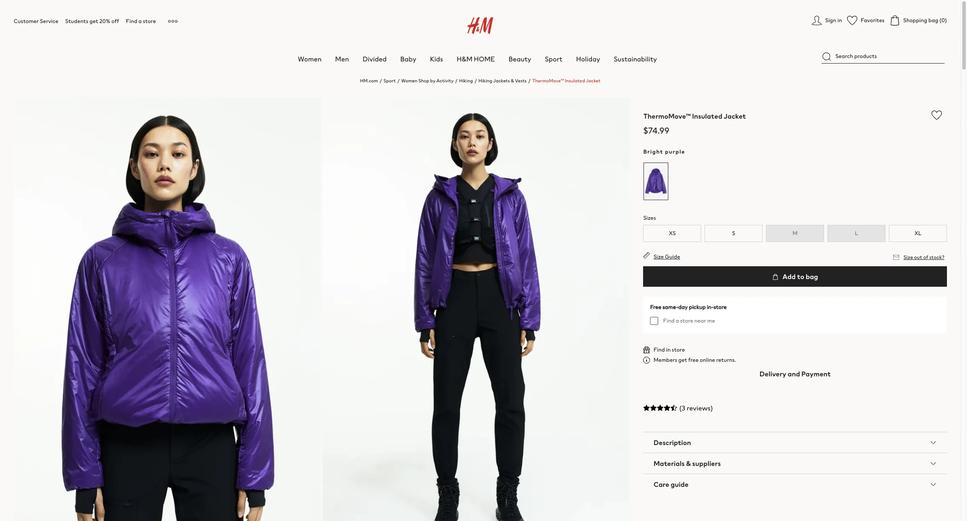 Task type: describe. For each thing, give the bounding box(es) containing it.
20%
[[99, 17, 110, 25]]

l
[[855, 229, 858, 237]]

find for find a store near me
[[663, 317, 675, 325]]

bright
[[644, 148, 664, 156]]

h&m
[[457, 54, 473, 64]]

hm.com
[[360, 77, 378, 84]]

size out of stock? button
[[891, 252, 947, 263]]

0 vertical spatial insulated
[[565, 77, 585, 84]]

students get 20% off link
[[65, 17, 119, 25]]

size out of stock?
[[904, 254, 945, 261]]

beauty
[[509, 54, 531, 64]]

2 / from the left
[[398, 77, 400, 84]]

guide
[[671, 479, 689, 490]]

kids
[[430, 54, 443, 64]]

1 hiking from the left
[[459, 77, 473, 84]]

thermomove™ insulated jacket - bright purple - ladies | h&m us 2 image
[[323, 98, 630, 521]]

beauty link
[[509, 54, 531, 64]]

payment
[[802, 369, 831, 379]]

a for find a store near me
[[676, 317, 679, 325]]

size guide button
[[644, 252, 680, 261]]

find a store link
[[126, 17, 156, 25]]

0 horizontal spatial thermomove™
[[532, 77, 564, 84]]

activity
[[437, 77, 454, 84]]

none radio inside $74.99 main content
[[644, 162, 669, 201]]

of
[[924, 254, 929, 261]]

by
[[430, 77, 436, 84]]

customer service link
[[14, 17, 58, 25]]

free same-day pickup in-store
[[650, 303, 727, 311]]

baby link
[[400, 54, 416, 64]]

free
[[650, 303, 662, 311]]

h&m home
[[457, 54, 495, 64]]

2 hiking from the left
[[479, 77, 492, 84]]

insulated inside thermomove™ insulated jacket $74.99
[[692, 111, 723, 121]]

care guide button
[[644, 474, 947, 495]]

delivery and payment button
[[644, 364, 947, 384]]

m
[[793, 229, 798, 237]]

near
[[695, 317, 706, 325]]

delivery
[[760, 369, 787, 379]]

(3
[[679, 403, 686, 413]]

customer service
[[14, 17, 58, 25]]

a for find a store
[[138, 17, 142, 25]]

service
[[40, 17, 58, 25]]

& inside dropdown button
[[686, 458, 691, 469]]

h&m home link
[[457, 54, 495, 64]]

4.5 / 5 image
[[644, 405, 678, 412]]

thermomove™ insulated jacket $74.99
[[644, 111, 746, 137]]

shopping bag (0)
[[904, 16, 947, 24]]

students
[[65, 17, 88, 25]]

description
[[654, 438, 691, 448]]

hm.com / sport / women shop by activity / hiking / hiking jackets & vests / thermomove™ insulated jacket
[[360, 77, 601, 84]]

delivery and payment
[[760, 369, 831, 379]]

in-
[[707, 303, 714, 311]]

get for students
[[89, 17, 98, 25]]

same-
[[663, 303, 679, 311]]

to
[[797, 272, 805, 282]]

jacket inside thermomove™ insulated jacket $74.99
[[724, 111, 746, 121]]

out
[[914, 254, 923, 261]]

women inside $74.99 main content
[[401, 77, 418, 84]]

off
[[111, 17, 119, 25]]

students get 20% off
[[65, 17, 119, 25]]

materials & suppliers button
[[644, 453, 947, 474]]

size guide
[[654, 253, 680, 261]]

men link
[[335, 54, 349, 64]]

me
[[707, 317, 715, 325]]

find for find a store
[[126, 17, 137, 25]]

shopping bag (0) link
[[890, 15, 947, 26]]

women shop by activity link
[[401, 77, 454, 84]]

baby
[[400, 54, 416, 64]]

favorites
[[861, 16, 885, 24]]

xs
[[669, 229, 676, 237]]

free
[[688, 356, 699, 364]]

materials & suppliers
[[654, 458, 721, 469]]

sign in
[[826, 16, 842, 24]]

h&m image
[[468, 17, 493, 34]]

women inside header.primary.navigation element
[[298, 54, 322, 64]]

Search products search field
[[822, 50, 945, 64]]

sport inside header.primary.navigation element
[[545, 54, 563, 64]]

header.primary.navigation element
[[14, 7, 967, 64]]



Task type: locate. For each thing, give the bounding box(es) containing it.
find right off on the top left of page
[[126, 17, 137, 25]]

1 horizontal spatial sport
[[545, 54, 563, 64]]

jackets
[[493, 77, 510, 84]]

care
[[654, 479, 669, 490]]

hm.com link
[[360, 77, 378, 84]]

1 horizontal spatial sport link
[[545, 54, 563, 64]]

1 horizontal spatial thermomove™
[[644, 111, 691, 121]]

add
[[783, 272, 796, 282]]

thermomove™ right vests on the right top
[[532, 77, 564, 84]]

1 horizontal spatial insulated
[[692, 111, 723, 121]]

1 vertical spatial &
[[686, 458, 691, 469]]

0 horizontal spatial &
[[511, 77, 514, 84]]

sign
[[826, 16, 837, 24]]

2 vertical spatial find
[[654, 346, 665, 354]]

1 vertical spatial insulated
[[692, 111, 723, 121]]

store left near
[[680, 317, 693, 325]]

/
[[380, 77, 382, 84], [398, 77, 400, 84], [455, 77, 458, 84], [475, 77, 477, 84], [529, 77, 531, 84]]

1 horizontal spatial &
[[686, 458, 691, 469]]

reviews)
[[687, 403, 713, 413]]

0 horizontal spatial women
[[298, 54, 322, 64]]

find down same-
[[663, 317, 675, 325]]

1 vertical spatial jacket
[[724, 111, 746, 121]]

store right off on the top left of page
[[143, 17, 156, 25]]

bright purple image
[[644, 162, 669, 200]]

holiday link
[[576, 54, 600, 64]]

xl
[[915, 229, 922, 237]]

a
[[138, 17, 142, 25], [676, 317, 679, 325]]

add to bag button
[[644, 266, 947, 287]]

description button
[[644, 432, 947, 453]]

store for find a store near me
[[680, 317, 693, 325]]

find up "members"
[[654, 346, 665, 354]]

and
[[788, 369, 800, 379]]

bag inside header.primary.navigation element
[[929, 16, 939, 24]]

in for sign
[[838, 16, 842, 24]]

suppliers
[[692, 458, 721, 469]]

get left free
[[679, 356, 687, 364]]

shopping
[[904, 16, 928, 24]]

0 horizontal spatial jacket
[[586, 77, 601, 84]]

1 horizontal spatial in
[[838, 16, 842, 24]]

find in store button
[[644, 346, 685, 354]]

1 horizontal spatial get
[[679, 356, 687, 364]]

get for members
[[679, 356, 687, 364]]

thermomove™ inside thermomove™ insulated jacket $74.99
[[644, 111, 691, 121]]

0 vertical spatial jacket
[[586, 77, 601, 84]]

hiking right the activity
[[459, 77, 473, 84]]

store inside header.primary.navigation element
[[143, 17, 156, 25]]

1 vertical spatial a
[[676, 317, 679, 325]]

/ right hm.com
[[380, 77, 382, 84]]

find inside header.primary.navigation element
[[126, 17, 137, 25]]

1 / from the left
[[380, 77, 382, 84]]

find for find in store
[[654, 346, 665, 354]]

thermomove™
[[532, 77, 564, 84], [644, 111, 691, 121]]

returns.
[[717, 356, 736, 364]]

size for size guide
[[654, 253, 664, 261]]

0 horizontal spatial size
[[654, 253, 664, 261]]

stock?
[[930, 254, 945, 261]]

5 / from the left
[[529, 77, 531, 84]]

a inside $74.99 main content
[[676, 317, 679, 325]]

0 vertical spatial a
[[138, 17, 142, 25]]

store up 'me'
[[714, 303, 727, 311]]

a down day
[[676, 317, 679, 325]]

0 vertical spatial get
[[89, 17, 98, 25]]

& left vests on the right top
[[511, 77, 514, 84]]

0 vertical spatial thermomove™
[[532, 77, 564, 84]]

in inside $74.99 main content
[[666, 346, 671, 354]]

bag inside button
[[806, 272, 818, 282]]

women
[[298, 54, 322, 64], [401, 77, 418, 84]]

0 vertical spatial bag
[[929, 16, 939, 24]]

$74.99
[[644, 124, 670, 137]]

& left the suppliers
[[686, 458, 691, 469]]

get inside $74.99 main content
[[679, 356, 687, 364]]

sizes
[[644, 214, 656, 222]]

add to bag
[[781, 272, 818, 282]]

1 vertical spatial sport link
[[384, 77, 396, 84]]

sign in button
[[812, 15, 842, 26]]

0 vertical spatial sport link
[[545, 54, 563, 64]]

4 / from the left
[[475, 77, 477, 84]]

None radio
[[644, 162, 669, 201]]

/ right vests on the right top
[[529, 77, 531, 84]]

favorites link
[[847, 15, 885, 26]]

0 horizontal spatial insulated
[[565, 77, 585, 84]]

hiking link
[[459, 77, 473, 84]]

sport
[[545, 54, 563, 64], [384, 77, 396, 84]]

bag left (0)
[[929, 16, 939, 24]]

in right sign
[[838, 16, 842, 24]]

get inside header.primary.navigation element
[[89, 17, 98, 25]]

hiking
[[459, 77, 473, 84], [479, 77, 492, 84]]

1 horizontal spatial jacket
[[724, 111, 746, 121]]

find in store
[[654, 346, 685, 354]]

3 / from the left
[[455, 77, 458, 84]]

1 horizontal spatial women
[[401, 77, 418, 84]]

women left shop
[[401, 77, 418, 84]]

0 horizontal spatial sport
[[384, 77, 396, 84]]

0 horizontal spatial in
[[666, 346, 671, 354]]

1 vertical spatial thermomove™
[[644, 111, 691, 121]]

get
[[89, 17, 98, 25], [679, 356, 687, 364]]

sport inside $74.99 main content
[[384, 77, 396, 84]]

0 vertical spatial in
[[838, 16, 842, 24]]

a right off on the top left of page
[[138, 17, 142, 25]]

1 vertical spatial find
[[663, 317, 675, 325]]

sport link
[[545, 54, 563, 64], [384, 77, 396, 84]]

thermomove™ insulated jacket - bright purple - ladies | h&m us image
[[14, 98, 321, 521]]

find a store
[[126, 17, 156, 25]]

0 horizontal spatial bag
[[806, 272, 818, 282]]

0 horizontal spatial hiking
[[459, 77, 473, 84]]

/ right hiking link at the top of page
[[475, 77, 477, 84]]

size left out
[[904, 254, 913, 261]]

/ left shop
[[398, 77, 400, 84]]

1 vertical spatial sport
[[384, 77, 396, 84]]

store for find a store
[[143, 17, 156, 25]]

sport up thermomove™ insulated jacket link
[[545, 54, 563, 64]]

thermomove™ up $74.99
[[644, 111, 691, 121]]

0 horizontal spatial get
[[89, 17, 98, 25]]

$74.99 main content
[[0, 70, 961, 521]]

home
[[474, 54, 495, 64]]

size for size out of stock?
[[904, 254, 913, 261]]

sustainability link
[[614, 54, 657, 64]]

size
[[654, 253, 664, 261], [904, 254, 913, 261]]

0 horizontal spatial sport link
[[384, 77, 396, 84]]

materials
[[654, 458, 685, 469]]

women link
[[298, 54, 322, 64]]

1 horizontal spatial a
[[676, 317, 679, 325]]

1 horizontal spatial hiking
[[479, 77, 492, 84]]

sport link right hm.com
[[384, 77, 396, 84]]

store up "members"
[[672, 346, 685, 354]]

get left 20%
[[89, 17, 98, 25]]

size left 'guide'
[[654, 253, 664, 261]]

sport right hm.com
[[384, 77, 396, 84]]

sustainability
[[614, 54, 657, 64]]

in inside button
[[838, 16, 842, 24]]

1 vertical spatial bag
[[806, 272, 818, 282]]

bright purple
[[644, 148, 685, 156]]

0 vertical spatial &
[[511, 77, 514, 84]]

bag right to
[[806, 272, 818, 282]]

hiking left jackets
[[479, 77, 492, 84]]

bag
[[929, 16, 939, 24], [806, 272, 818, 282]]

0 vertical spatial sport
[[545, 54, 563, 64]]

holiday
[[576, 54, 600, 64]]

0 horizontal spatial a
[[138, 17, 142, 25]]

online
[[700, 356, 715, 364]]

sport link up thermomove™ insulated jacket link
[[545, 54, 563, 64]]

store for find in store
[[672, 346, 685, 354]]

find
[[126, 17, 137, 25], [663, 317, 675, 325], [654, 346, 665, 354]]

members get free online returns.
[[654, 356, 736, 364]]

in for find
[[666, 346, 671, 354]]

1 vertical spatial women
[[401, 77, 418, 84]]

0 vertical spatial find
[[126, 17, 137, 25]]

1 vertical spatial get
[[679, 356, 687, 364]]

(3 reviews) button
[[644, 398, 947, 418]]

divided link
[[363, 54, 387, 64]]

hiking jackets & vests link
[[479, 77, 527, 84]]

(0)
[[940, 16, 947, 24]]

1 horizontal spatial bag
[[929, 16, 939, 24]]

find a store near me
[[663, 317, 715, 325]]

guide
[[665, 253, 680, 261]]

/ left hiking link at the top of page
[[455, 77, 458, 84]]

&
[[511, 77, 514, 84], [686, 458, 691, 469]]

insulated
[[565, 77, 585, 84], [692, 111, 723, 121]]

0 vertical spatial women
[[298, 54, 322, 64]]

vests
[[515, 77, 527, 84]]

kids link
[[430, 54, 443, 64]]

1 horizontal spatial size
[[904, 254, 913, 261]]

in up "members"
[[666, 346, 671, 354]]

members
[[654, 356, 677, 364]]

care guide
[[654, 479, 689, 490]]

men
[[335, 54, 349, 64]]

pickup
[[689, 303, 706, 311]]

divided
[[363, 54, 387, 64]]

women left men link
[[298, 54, 322, 64]]

(3 reviews)
[[679, 403, 713, 413]]

s
[[732, 229, 736, 237]]

1 vertical spatial in
[[666, 346, 671, 354]]



Task type: vqa. For each thing, say whether or not it's contained in the screenshot.
the bottommost the Sport
yes



